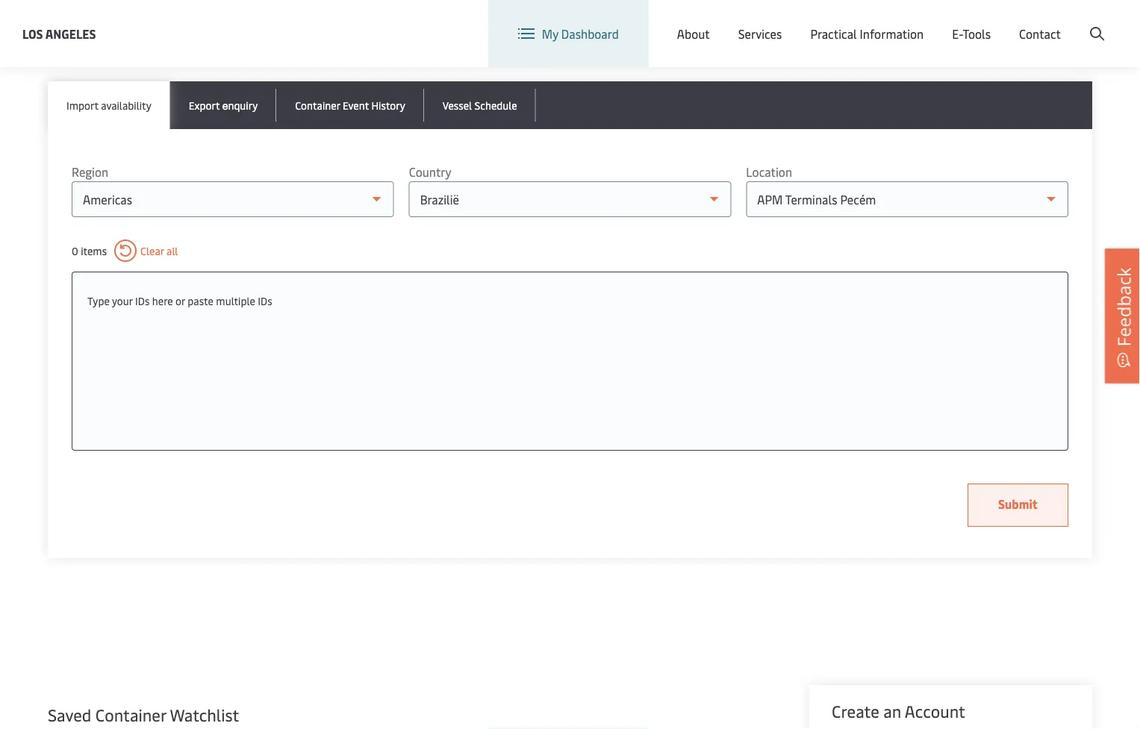 Task type: locate. For each thing, give the bounding box(es) containing it.
tools
[[963, 26, 991, 42]]

switch location button
[[697, 14, 805, 30]]

submit
[[999, 496, 1039, 513]]

0 vertical spatial account
[[1068, 14, 1112, 30]]

export
[[189, 98, 220, 112]]

0 items
[[72, 244, 107, 258]]

paste
[[188, 294, 214, 308]]

global menu button
[[820, 0, 936, 44]]

global
[[853, 14, 887, 30]]

account right an
[[905, 701, 966, 723]]

e-tools button
[[953, 0, 991, 67]]

tab list containing import availability
[[48, 81, 1093, 129]]

create
[[1031, 14, 1066, 30], [832, 701, 880, 723]]

all
[[167, 244, 178, 258]]

history
[[372, 98, 406, 112]]

or
[[176, 294, 185, 308]]

create left an
[[832, 701, 880, 723]]

container event history button
[[277, 81, 424, 129]]

ids right your
[[135, 294, 150, 308]]

container left the event on the left top of page
[[295, 98, 340, 112]]

0 horizontal spatial account
[[905, 701, 966, 723]]

container inside button
[[295, 98, 340, 112]]

account
[[1068, 14, 1112, 30], [905, 701, 966, 723]]

schedule
[[475, 98, 518, 112]]

clear
[[141, 244, 164, 258]]

information
[[860, 26, 924, 42]]

login / create account link
[[964, 0, 1112, 44]]

container right saved
[[95, 705, 166, 727]]

1 horizontal spatial container
[[295, 98, 340, 112]]

еnquiry
[[222, 98, 258, 112]]

account right contact dropdown button
[[1068, 14, 1112, 30]]

vessel schedule button
[[424, 81, 536, 129]]

1 vertical spatial create
[[832, 701, 880, 723]]

clear all button
[[114, 240, 178, 262]]

container
[[295, 98, 340, 112], [95, 705, 166, 727]]

0 horizontal spatial ids
[[135, 294, 150, 308]]

1 vertical spatial account
[[905, 701, 966, 723]]

0 vertical spatial location
[[759, 14, 805, 30]]

None text field
[[87, 288, 1053, 315]]

1 horizontal spatial ids
[[258, 294, 272, 308]]

import
[[66, 98, 98, 112]]

ids
[[135, 294, 150, 308], [258, 294, 272, 308]]

ids right multiple
[[258, 294, 272, 308]]

0 vertical spatial container
[[295, 98, 340, 112]]

tab list
[[48, 81, 1093, 129]]

0 vertical spatial create
[[1031, 14, 1066, 30]]

1 ids from the left
[[135, 294, 150, 308]]

event
[[343, 98, 369, 112]]

region
[[72, 164, 108, 180]]

my
[[542, 26, 559, 42]]

create right /
[[1031, 14, 1066, 30]]

0 horizontal spatial container
[[95, 705, 166, 727]]

availability
[[101, 98, 151, 112]]

contact
[[1020, 26, 1062, 42]]

location
[[759, 14, 805, 30], [747, 164, 793, 180]]

import availability button
[[48, 81, 170, 129]]

1 vertical spatial container
[[95, 705, 166, 727]]

e-
[[953, 26, 963, 42]]



Task type: describe. For each thing, give the bounding box(es) containing it.
feedback button
[[1106, 249, 1141, 384]]

container event history
[[295, 98, 406, 112]]

location inside button
[[759, 14, 805, 30]]

export еnquiry
[[189, 98, 258, 112]]

country
[[409, 164, 452, 180]]

an
[[884, 701, 902, 723]]

global menu
[[853, 14, 921, 30]]

los angeles link
[[22, 24, 96, 43]]

contact button
[[1020, 0, 1062, 67]]

los
[[22, 25, 43, 41]]

practical information button
[[811, 0, 924, 67]]

practical
[[811, 26, 857, 42]]

/
[[1023, 14, 1028, 30]]

services button
[[739, 0, 783, 67]]

los angeles
[[22, 25, 96, 41]]

clear all
[[141, 244, 178, 258]]

e-tools
[[953, 26, 991, 42]]

1 horizontal spatial create
[[1031, 14, 1066, 30]]

watchlist
[[170, 705, 239, 727]]

vessel schedule
[[443, 98, 518, 112]]

switch location
[[720, 14, 805, 30]]

0
[[72, 244, 78, 258]]

submit button
[[968, 484, 1069, 527]]

type your ids here or paste multiple ids
[[87, 294, 272, 308]]

items
[[81, 244, 107, 258]]

multiple
[[216, 294, 255, 308]]

angeles
[[45, 25, 96, 41]]

your
[[112, 294, 133, 308]]

1 horizontal spatial account
[[1068, 14, 1112, 30]]

practical information
[[811, 26, 924, 42]]

here
[[152, 294, 173, 308]]

type
[[87, 294, 110, 308]]

saved
[[48, 705, 91, 727]]

my dashboard
[[542, 26, 619, 42]]

about
[[678, 26, 710, 42]]

export еnquiry button
[[170, 81, 277, 129]]

dashboard
[[562, 26, 619, 42]]

services
[[739, 26, 783, 42]]

switch
[[720, 14, 756, 30]]

vessel
[[443, 98, 472, 112]]

login / create account
[[992, 14, 1112, 30]]

saved container watchlist
[[48, 705, 239, 727]]

feedback
[[1112, 268, 1136, 347]]

menu
[[890, 14, 921, 30]]

import availability
[[66, 98, 151, 112]]

login
[[992, 14, 1021, 30]]

about button
[[678, 0, 710, 67]]

1 vertical spatial location
[[747, 164, 793, 180]]

0 horizontal spatial create
[[832, 701, 880, 723]]

2 ids from the left
[[258, 294, 272, 308]]

create an account
[[832, 701, 966, 723]]

my dashboard button
[[518, 0, 619, 67]]



Task type: vqa. For each thing, say whether or not it's contained in the screenshot.
'subscribe'
no



